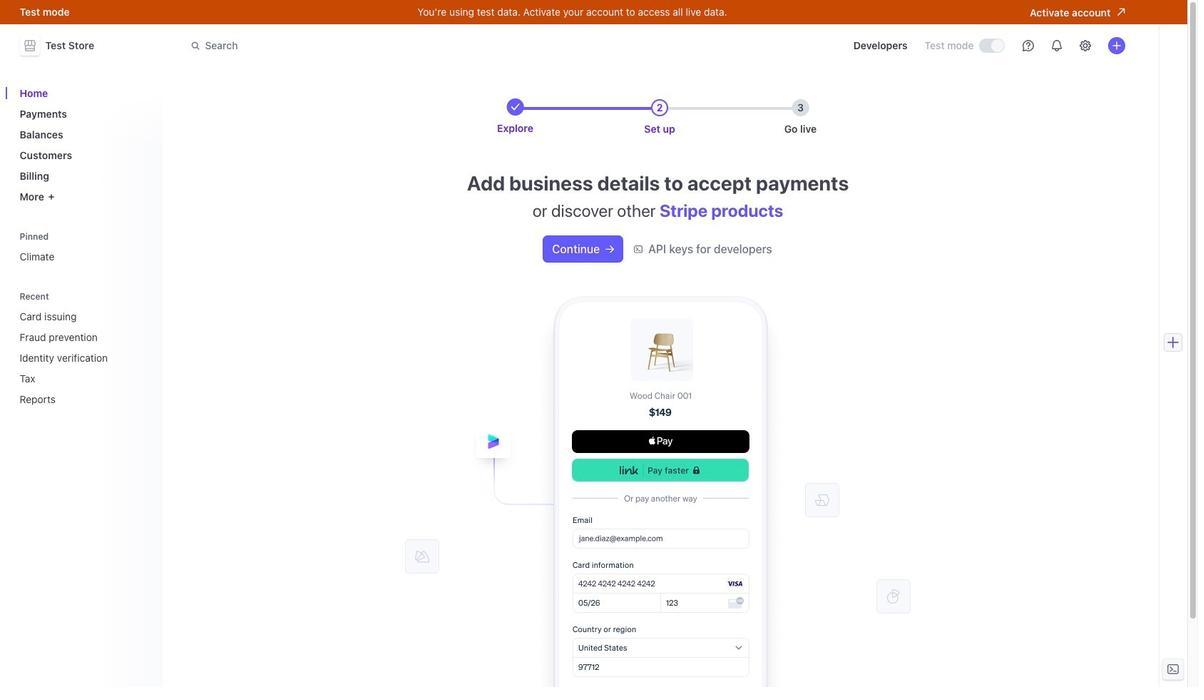 Task type: locate. For each thing, give the bounding box(es) containing it.
settings image
[[1080, 40, 1092, 51]]

Search text field
[[182, 32, 585, 59]]

core navigation links element
[[14, 81, 154, 208]]

svg image
[[606, 245, 615, 254]]

None search field
[[182, 32, 585, 59]]

Test mode checkbox
[[980, 39, 1005, 52]]

2 recent element from the top
[[14, 305, 154, 411]]

notifications image
[[1052, 40, 1063, 51]]

recent element
[[14, 291, 154, 411], [14, 305, 154, 411]]



Task type: describe. For each thing, give the bounding box(es) containing it.
help image
[[1023, 40, 1034, 51]]

1 recent element from the top
[[14, 291, 154, 411]]

pinned element
[[14, 231, 154, 268]]



Task type: vqa. For each thing, say whether or not it's contained in the screenshot.
Overview related to Fraud & risk
no



